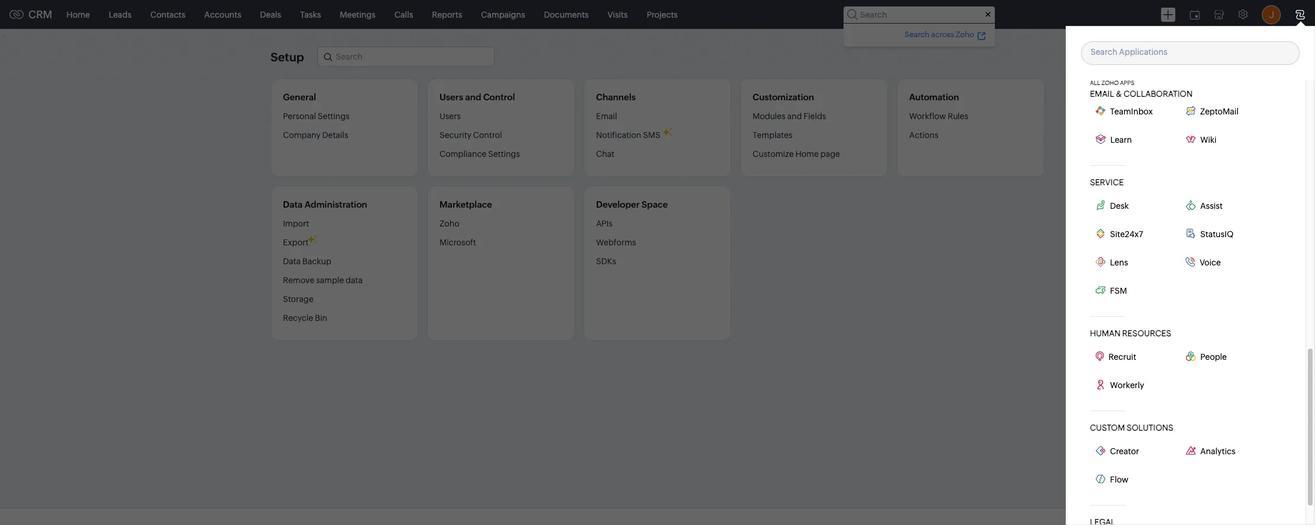 Task type: vqa. For each thing, say whether or not it's contained in the screenshot.
zeptomail link
yes



Task type: locate. For each thing, give the bounding box(es) containing it.
customize
[[753, 149, 794, 159]]

data up 'import'
[[283, 200, 303, 210]]

email for email
[[596, 112, 617, 121]]

and
[[465, 92, 481, 102], [787, 112, 802, 121]]

0 horizontal spatial zoho
[[440, 219, 459, 229]]

data down export at the left of page
[[283, 257, 301, 266]]

users up users link
[[440, 92, 463, 102]]

data for data backup
[[283, 257, 301, 266]]

email for email & collaboration
[[1090, 89, 1114, 98]]

users
[[440, 92, 463, 102], [440, 112, 461, 121]]

tasks
[[300, 10, 321, 19]]

learn
[[1110, 135, 1132, 144]]

personal
[[283, 112, 316, 121]]

settings for personal settings
[[318, 112, 350, 121]]

recruit link
[[1090, 349, 1180, 365]]

workflow rules link
[[909, 111, 968, 126]]

email
[[1090, 89, 1114, 98], [596, 112, 617, 121]]

flow
[[1110, 475, 1129, 485]]

email link
[[596, 111, 617, 126]]

1 vertical spatial data
[[283, 257, 301, 266]]

0 vertical spatial users
[[440, 92, 463, 102]]

1 vertical spatial email
[[596, 112, 617, 121]]

users for users and control
[[440, 92, 463, 102]]

search across zoho link
[[903, 28, 988, 40]]

data
[[283, 200, 303, 210], [283, 257, 301, 266]]

visits link
[[598, 0, 637, 29]]

recycle bin
[[283, 314, 327, 323]]

human resources
[[1090, 329, 1171, 338]]

zeptomail link
[[1180, 103, 1270, 120]]

apis link
[[596, 219, 613, 233]]

0 vertical spatial home
[[67, 10, 90, 19]]

1 vertical spatial zoho
[[1101, 79, 1119, 86]]

1 horizontal spatial zoho
[[956, 30, 974, 39]]

settings down 'security control'
[[488, 149, 520, 159]]

channels
[[596, 92, 636, 102]]

zoho up &
[[1101, 79, 1119, 86]]

1 horizontal spatial and
[[787, 112, 802, 121]]

projects link
[[637, 0, 687, 29]]

zeptomail
[[1200, 107, 1239, 116]]

search across zoho
[[905, 30, 974, 39]]

space
[[642, 200, 668, 210]]

data backup link
[[283, 252, 331, 271]]

0 vertical spatial settings
[[318, 112, 350, 121]]

control up compliance settings
[[473, 131, 502, 140]]

crm
[[28, 8, 52, 21]]

1 vertical spatial users
[[440, 112, 461, 121]]

and for modules
[[787, 112, 802, 121]]

0 vertical spatial email
[[1090, 89, 1114, 98]]

flow link
[[1090, 472, 1180, 488]]

1 vertical spatial and
[[787, 112, 802, 121]]

customize home page
[[753, 149, 840, 159]]

0 horizontal spatial home
[[67, 10, 90, 19]]

webforms link
[[596, 233, 636, 252]]

teaminbox link
[[1090, 103, 1180, 120]]

remove sample data
[[283, 276, 363, 285]]

1 horizontal spatial settings
[[488, 149, 520, 159]]

creator link
[[1090, 443, 1180, 460]]

zoho right across
[[956, 30, 974, 39]]

security control
[[440, 131, 502, 140]]

templates
[[753, 131, 793, 140]]

actions link
[[909, 126, 939, 145]]

custom solutions
[[1090, 423, 1173, 433]]

chat link
[[596, 145, 615, 164]]

1 users from the top
[[440, 92, 463, 102]]

0 vertical spatial zoho
[[956, 30, 974, 39]]

company
[[283, 131, 321, 140]]

and left fields
[[787, 112, 802, 121]]

zoho up "microsoft"
[[440, 219, 459, 229]]

page
[[821, 149, 840, 159]]

sdks link
[[596, 252, 616, 271]]

webforms
[[596, 238, 636, 248]]

zoho
[[956, 30, 974, 39], [1101, 79, 1119, 86], [440, 219, 459, 229]]

workerly link
[[1090, 377, 1180, 394]]

settings for compliance settings
[[488, 149, 520, 159]]

desk link
[[1090, 198, 1180, 214]]

wiki
[[1200, 135, 1217, 144]]

and up 'security control'
[[465, 92, 481, 102]]

2 horizontal spatial zoho
[[1101, 79, 1119, 86]]

apis
[[596, 219, 613, 229]]

and inside 'modules and fields' link
[[787, 112, 802, 121]]

accounts link
[[195, 0, 251, 29]]

fields
[[804, 112, 826, 121]]

sample
[[316, 276, 344, 285]]

export link
[[283, 233, 308, 252]]

reports
[[432, 10, 462, 19]]

email down all
[[1090, 89, 1114, 98]]

setup
[[271, 50, 304, 64]]

1 vertical spatial settings
[[488, 149, 520, 159]]

storage link
[[283, 290, 313, 309]]

sms
[[643, 131, 661, 140]]

0 vertical spatial and
[[465, 92, 481, 102]]

leads link
[[99, 0, 141, 29]]

voice link
[[1180, 254, 1270, 271]]

microsoft link
[[440, 233, 476, 252]]

2 users from the top
[[440, 112, 461, 121]]

email down the channels
[[596, 112, 617, 121]]

data
[[346, 276, 363, 285]]

security
[[440, 131, 471, 140]]

home left 'page'
[[795, 149, 819, 159]]

developer
[[596, 200, 640, 210]]

import link
[[283, 219, 309, 233]]

users link
[[440, 111, 461, 126]]

1 data from the top
[[283, 200, 303, 210]]

all zoho apps
[[1090, 79, 1135, 86]]

leads
[[109, 10, 132, 19]]

company details
[[283, 131, 348, 140]]

home right crm
[[67, 10, 90, 19]]

1 horizontal spatial home
[[795, 149, 819, 159]]

lens
[[1110, 258, 1128, 267]]

control up 'security control'
[[483, 92, 515, 102]]

compliance
[[440, 149, 486, 159]]

0 horizontal spatial and
[[465, 92, 481, 102]]

search
[[905, 30, 930, 39]]

0 vertical spatial data
[[283, 200, 303, 210]]

apps
[[1120, 79, 1135, 86]]

customization
[[753, 92, 814, 102]]

compliance settings link
[[440, 145, 520, 164]]

2 data from the top
[[283, 257, 301, 266]]

0 horizontal spatial email
[[596, 112, 617, 121]]

across
[[931, 30, 954, 39]]

2 vertical spatial zoho
[[440, 219, 459, 229]]

notification sms link
[[596, 126, 661, 145]]

accounts
[[204, 10, 241, 19]]

1 horizontal spatial email
[[1090, 89, 1114, 98]]

settings up the details
[[318, 112, 350, 121]]

recycle
[[283, 314, 313, 323]]

users up "security" on the top
[[440, 112, 461, 121]]

calls link
[[385, 0, 423, 29]]

0 horizontal spatial settings
[[318, 112, 350, 121]]

users for users
[[440, 112, 461, 121]]

recruit
[[1109, 352, 1136, 362]]

settings
[[318, 112, 350, 121], [488, 149, 520, 159]]



Task type: describe. For each thing, give the bounding box(es) containing it.
security control link
[[440, 126, 502, 145]]

personal settings
[[283, 112, 350, 121]]

projects
[[647, 10, 678, 19]]

customize home page link
[[753, 145, 840, 164]]

contacts link
[[141, 0, 195, 29]]

home link
[[57, 0, 99, 29]]

compliance settings
[[440, 149, 520, 159]]

developer space
[[596, 200, 668, 210]]

documents link
[[535, 0, 598, 29]]

analytics
[[1200, 447, 1236, 456]]

reports link
[[423, 0, 472, 29]]

recycle bin link
[[283, 309, 327, 328]]

creator
[[1110, 447, 1139, 456]]

meetings link
[[330, 0, 385, 29]]

export
[[283, 238, 308, 248]]

users and control
[[440, 92, 515, 102]]

remove
[[283, 276, 314, 285]]

meetings
[[340, 10, 376, 19]]

1 vertical spatial home
[[795, 149, 819, 159]]

administration
[[304, 200, 367, 210]]

desk
[[1110, 201, 1129, 211]]

workerly
[[1110, 381, 1144, 390]]

documents
[[544, 10, 589, 19]]

vault
[[1110, 78, 1129, 88]]

chat
[[596, 149, 615, 159]]

and for users
[[465, 92, 481, 102]]

notification sms
[[596, 131, 661, 140]]

people link
[[1180, 349, 1270, 365]]

0 vertical spatial control
[[483, 92, 515, 102]]

service
[[1090, 178, 1124, 187]]

details
[[322, 131, 348, 140]]

site24x7 link
[[1090, 226, 1180, 243]]

microsoft
[[440, 238, 476, 248]]

statusiq
[[1200, 230, 1234, 239]]

company details link
[[283, 126, 348, 145]]

calls
[[394, 10, 413, 19]]

fsm link
[[1090, 283, 1180, 299]]

people
[[1200, 352, 1227, 362]]

modules and fields
[[753, 112, 826, 121]]

solutions
[[1127, 423, 1173, 433]]

human
[[1090, 329, 1121, 338]]

deals
[[260, 10, 281, 19]]

site24x7
[[1110, 230, 1143, 239]]

personal settings link
[[283, 111, 350, 126]]

sdks
[[596, 257, 616, 266]]

data for data administration
[[283, 200, 303, 210]]

1 vertical spatial control
[[473, 131, 502, 140]]

assist
[[1200, 201, 1223, 211]]

crm link
[[9, 8, 52, 21]]

modules and fields link
[[753, 111, 826, 126]]

assist link
[[1180, 198, 1270, 214]]

modules
[[753, 112, 786, 121]]

&
[[1116, 89, 1122, 98]]

import
[[283, 219, 309, 229]]

lens link
[[1090, 254, 1180, 271]]

bin
[[315, 314, 327, 323]]

Search Applications text field
[[1082, 42, 1315, 63]]

collaboration
[[1124, 89, 1193, 98]]

analytics link
[[1180, 443, 1270, 460]]

visits
[[608, 10, 628, 19]]

storage
[[283, 295, 313, 304]]

notification
[[596, 131, 641, 140]]

campaigns link
[[472, 0, 535, 29]]

voice
[[1200, 258, 1221, 267]]

actions
[[909, 131, 939, 140]]

workflow rules
[[909, 112, 968, 121]]

templates link
[[753, 126, 793, 145]]

contacts
[[150, 10, 185, 19]]

deals link
[[251, 0, 291, 29]]

fsm
[[1110, 286, 1127, 296]]

all
[[1090, 79, 1100, 86]]



